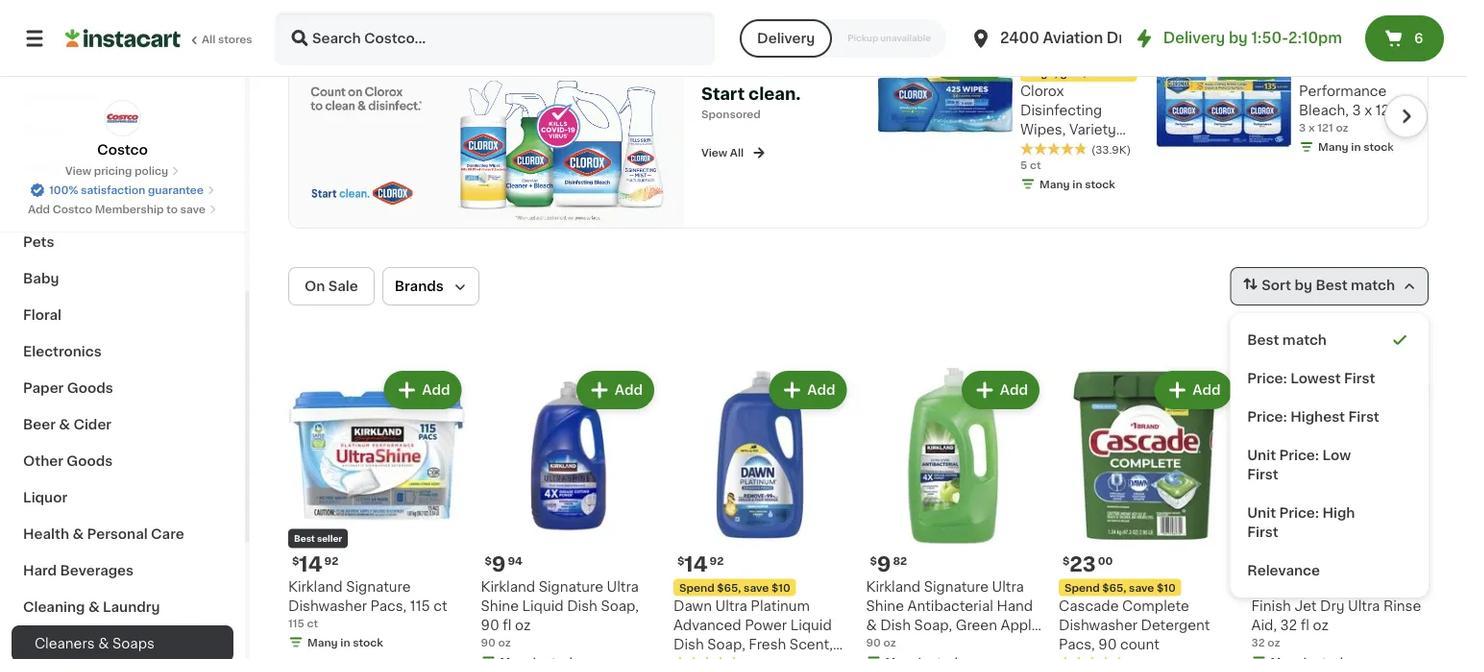 Task type: describe. For each thing, give the bounding box(es) containing it.
price: left the lowest
[[1247, 372, 1287, 386]]

stock for 23
[[1364, 142, 1394, 152]]

& for soaps
[[98, 637, 109, 650]]

in for 23
[[1351, 142, 1361, 152]]

dr
[[1107, 31, 1124, 45]]

off
[[1115, 68, 1131, 78]]

baby link
[[12, 260, 233, 297]]

personal
[[87, 527, 148, 541]]

disinfecting
[[1020, 104, 1102, 117]]

unit for unit price: high first
[[1247, 507, 1276, 520]]

many in stock for 23
[[1318, 142, 1394, 152]]

meat & seafood link
[[12, 151, 233, 187]]

sort
[[1262, 279, 1291, 293]]

view pricing policy
[[65, 166, 168, 176]]

1 horizontal spatial 121
[[1376, 104, 1395, 117]]

pacs, inside cascade complete dishwasher detergent pacs, 90 count
[[1059, 638, 1095, 651]]

aid,
[[1251, 618, 1277, 632]]

stock for 14
[[353, 637, 383, 648]]

candy
[[91, 199, 137, 212]]

by for delivery
[[1229, 31, 1248, 45]]

1 horizontal spatial all
[[730, 148, 744, 158]]

fl inside finish jet dry ultra rinse aid, 32 fl oz 32 oz
[[1301, 618, 1309, 632]]

advanced
[[673, 618, 741, 632]]

price: highest first
[[1247, 410, 1379, 424]]

health & personal care
[[23, 527, 184, 541]]

2 product group from the left
[[481, 367, 658, 659]]

$ 14 92 for kirkland signature dishwasher pacs, 115 ct
[[292, 555, 338, 575]]

spend for 23
[[1065, 582, 1100, 593]]

$ 9 82
[[870, 555, 907, 575]]

to
[[166, 204, 178, 215]]

beer & cider
[[23, 418, 111, 431]]

view for view all
[[701, 148, 727, 158]]

goods for other goods
[[67, 454, 113, 468]]

1 vertical spatial many
[[1040, 179, 1070, 189]]

& for personal
[[72, 527, 84, 541]]

sale
[[328, 280, 358, 293]]

dry
[[1320, 599, 1345, 613]]

1 horizontal spatial x
[[1364, 104, 1372, 117]]

3 product group from the left
[[673, 367, 851, 659]]

price: highest first option
[[1238, 398, 1421, 436]]

scent, inside the 'dawn ultra platinum advanced power liquid dish soap, fresh scent, 90 fl oz'
[[790, 638, 833, 651]]

health
[[23, 527, 69, 541]]

liquor link
[[12, 479, 233, 516]]

stores
[[218, 34, 252, 45]]

bakery
[[23, 126, 72, 139]]

shine for 90
[[481, 599, 519, 613]]

lowest
[[1291, 372, 1341, 386]]

delivery button
[[740, 19, 832, 58]]

$3.80
[[1081, 68, 1113, 78]]

price: lowest first option
[[1238, 360, 1421, 398]]

add for kirkland signature ultra shine antibacterial hand & dish soap, green apple scent, 90 fl oz
[[1000, 384, 1028, 397]]

many for 14
[[307, 637, 338, 648]]

hard beverages link
[[12, 552, 233, 589]]

on sale button
[[288, 267, 374, 306]]

dish inside kirkland signature ultra shine liquid dish soap, 90 fl oz 90 oz
[[567, 599, 597, 613]]

signature inside kirkland signature ultra shine antibacterial hand & dish soap, green apple scent, 90 fl oz
[[924, 580, 989, 594]]

2 horizontal spatial ct
[[1030, 160, 1041, 170]]

fl inside the 'dawn ultra platinum advanced power liquid dish soap, fresh scent, 90 fl oz'
[[695, 657, 704, 659]]

& for seafood
[[62, 162, 73, 176]]

signature for 9
[[539, 580, 603, 594]]

pricing
[[94, 166, 132, 176]]

92 for spend $65, save $10
[[710, 556, 724, 566]]

in for 14
[[340, 637, 350, 648]]

3 add button from the left
[[771, 373, 845, 408]]

90 inside kirkland signature ultra shine antibacterial hand & dish soap, green apple scent, 90 fl oz
[[913, 638, 931, 651]]

add for kirkland signature ultra shine liquid dish soap, 90 fl oz
[[615, 384, 643, 397]]

0 horizontal spatial 3
[[1299, 123, 1306, 133]]

dishwasher for cascade
[[1059, 618, 1138, 632]]

00 for clorox performance bleach, 3 x 121 fl oz
[[1338, 41, 1353, 52]]

14 for spend $65, save $10
[[684, 555, 708, 575]]

signature for 14
[[346, 580, 411, 594]]

0 horizontal spatial x
[[1308, 123, 1315, 133]]

match inside best match sort by field
[[1351, 279, 1395, 293]]

1 horizontal spatial 32
[[1280, 618, 1297, 632]]

100% satisfaction guarantee
[[49, 185, 204, 196]]

apple
[[1001, 618, 1040, 632]]

fl inside the clorox performance bleach, 3 x 121 fl oz 3 x 121 oz
[[1399, 104, 1407, 117]]

variety
[[1069, 123, 1116, 137]]

add button for $ 9 94
[[578, 373, 652, 408]]

soap, inside kirkland signature ultra shine liquid dish soap, 90 fl oz 90 oz
[[601, 599, 639, 613]]

1 product group from the left
[[288, 367, 465, 654]]

dish inside the 'dawn ultra platinum advanced power liquid dish soap, fresh scent, 90 fl oz'
[[673, 638, 704, 651]]

low
[[1322, 449, 1351, 462]]

hard
[[23, 564, 57, 577]]

costco logo image
[[104, 100, 141, 136]]

1 horizontal spatial stock
[[1085, 179, 1115, 189]]

delivery for delivery by 1:50-2:10pm
[[1163, 31, 1225, 45]]

nsored
[[723, 109, 761, 120]]

cascade complete dishwasher detergent pacs, 90 count
[[1059, 599, 1210, 651]]

23 for clorox performance bleach, 3 x 121 fl oz
[[1310, 40, 1336, 60]]

Best match Sort by field
[[1230, 267, 1429, 306]]

delivery by 1:50-2:10pm
[[1163, 31, 1342, 45]]

& for cider
[[59, 418, 70, 431]]

electronics
[[23, 345, 102, 358]]

$ 23 00 for spend $65, save $10
[[1063, 555, 1113, 575]]

$ 9 94
[[485, 555, 523, 575]]

& inside kirkland signature ultra shine antibacterial hand & dish soap, green apple scent, 90 fl oz
[[866, 618, 877, 632]]

antibacterial
[[907, 599, 993, 613]]

seller
[[317, 534, 342, 543]]

cleaners & soaps
[[35, 637, 155, 650]]

Search field
[[277, 13, 713, 63]]

0 horizontal spatial save
[[180, 204, 206, 215]]

0 horizontal spatial 115
[[288, 618, 304, 629]]

kirkland for 9
[[481, 580, 535, 594]]

add costco membership to save
[[28, 204, 206, 215]]

dawn ultra platinum advanced power liquid dish soap, fresh scent, 90 fl oz
[[673, 599, 833, 659]]

1,
[[1050, 68, 1058, 78]]

oz inside the 'dawn ultra platinum advanced power liquid dish soap, fresh scent, 90 fl oz'
[[708, 657, 723, 659]]

clorox image
[[701, 38, 736, 72]]

2400 aviation dr
[[1000, 31, 1124, 45]]

unit price: high first
[[1247, 507, 1355, 539]]

82
[[893, 556, 907, 566]]

costco inside add costco membership to save link
[[53, 204, 92, 215]]

membership
[[95, 204, 164, 215]]

start clean. spo nsored
[[701, 86, 801, 120]]

brands button
[[382, 267, 479, 306]]

$ up "cascade"
[[1063, 556, 1070, 566]]

pack,
[[1020, 142, 1057, 156]]

ultra inside kirkland signature ultra shine antibacterial hand & dish soap, green apple scent, 90 fl oz
[[992, 580, 1024, 594]]

shine for dish
[[866, 599, 904, 613]]

add for cascade complete dishwasher detergent pacs, 90 count
[[1193, 384, 1221, 397]]

kirkland signature ultra shine liquid dish soap, 90 fl oz 90 oz
[[481, 580, 639, 648]]

paper
[[23, 381, 64, 395]]

best inside best match sort by field
[[1316, 279, 1348, 293]]

all inside all stores link
[[202, 34, 215, 45]]

goods for paper goods
[[67, 381, 113, 395]]

$ down best seller
[[292, 556, 299, 566]]

all stores link
[[65, 12, 254, 65]]

soaps
[[112, 637, 155, 650]]

1 vertical spatial in
[[1073, 179, 1082, 189]]

get
[[1060, 68, 1078, 78]]

$ inside '$ 9 94'
[[485, 556, 492, 566]]

price: lowest first
[[1247, 372, 1375, 386]]

relevance option
[[1238, 552, 1421, 590]]

kirkland for 14
[[288, 580, 343, 594]]

wipes,
[[1020, 123, 1066, 137]]

0 horizontal spatial ct
[[307, 618, 318, 629]]

$ 23 00 for clorox performance bleach, 3 x 121 fl oz
[[1303, 40, 1353, 60]]

delivery for delivery
[[757, 32, 815, 45]]

kirkland signature ultra shine antibacterial hand & dish soap, green apple scent, 90 fl oz
[[866, 580, 1040, 651]]

425
[[1060, 142, 1086, 156]]

first right the lowest
[[1344, 372, 1375, 386]]

$65, for 23
[[1102, 582, 1126, 593]]

$65, for 14
[[717, 582, 741, 593]]

by for sort
[[1295, 279, 1312, 293]]

14 for kirkland signature dishwasher pacs, 115 ct
[[299, 555, 322, 575]]

$10 for 23
[[1157, 582, 1176, 593]]

best inside best match option
[[1247, 334, 1279, 347]]

cleaning & laundry link
[[12, 589, 233, 625]]

pets link
[[12, 224, 233, 260]]

view pricing policy link
[[65, 163, 180, 179]]

kills 99.9% of cold & flu viruses. image
[[289, 5, 685, 228]]

frozen
[[23, 53, 70, 66]]

add costco membership to save link
[[28, 202, 217, 217]]

9 for kirkland signature ultra shine liquid dish soap, 90 fl oz
[[492, 555, 506, 575]]

unit price: low first option
[[1238, 436, 1421, 494]]

meat
[[23, 162, 59, 176]]

seafood
[[76, 162, 135, 176]]

100% satisfaction guarantee button
[[30, 179, 215, 198]]

cleaners
[[35, 637, 95, 650]]

electronics link
[[12, 333, 233, 370]]

92 for kirkland signature dishwasher pacs, 115 ct
[[324, 556, 338, 566]]

5 ct
[[1020, 160, 1041, 170]]

floral link
[[12, 297, 233, 333]]

add button for $ 9 82
[[963, 373, 1038, 408]]

90 inside cascade complete dishwasher detergent pacs, 90 count
[[1098, 638, 1117, 651]]

fl inside kirkland signature ultra shine antibacterial hand & dish soap, green apple scent, 90 fl oz
[[935, 638, 944, 651]]

$ inside $ 22 45
[[1024, 41, 1031, 52]]

many for 23
[[1318, 142, 1349, 152]]

policy
[[135, 166, 168, 176]]

snacks & candy link
[[12, 187, 233, 224]]

highest
[[1291, 410, 1345, 424]]

cleaners & soaps link
[[12, 625, 233, 659]]

1 vertical spatial many in stock
[[1040, 179, 1115, 189]]

finish jet dry ultra rinse aid, 32 fl oz 32 oz
[[1251, 599, 1421, 648]]

relevance
[[1247, 564, 1320, 578]]

spend $65, save $10 for 23
[[1065, 582, 1176, 593]]

baby
[[23, 272, 59, 285]]



Task type: vqa. For each thing, say whether or not it's contained in the screenshot.
Arm
no



Task type: locate. For each thing, give the bounding box(es) containing it.
1 scent, from the left
[[790, 638, 833, 651]]

23 up performance
[[1310, 40, 1336, 60]]

1 signature from the left
[[346, 580, 411, 594]]

kirkland down '$ 9 94'
[[481, 580, 535, 594]]

instacart logo image
[[65, 27, 181, 50]]

goods inside 'link'
[[67, 381, 113, 395]]

2:10pm
[[1288, 31, 1342, 45]]

0 horizontal spatial in
[[340, 637, 350, 648]]

92
[[324, 556, 338, 566], [710, 556, 724, 566]]

2 horizontal spatial best
[[1316, 279, 1348, 293]]

stock inside 'product' group
[[353, 637, 383, 648]]

32 right aid,
[[1280, 618, 1297, 632]]

1 kirkland from the left
[[288, 580, 343, 594]]

best match inside field
[[1316, 279, 1395, 293]]

2400
[[1000, 31, 1039, 45]]

x down performance
[[1364, 104, 1372, 117]]

& up 100%
[[62, 162, 73, 176]]

many in stock down the kirkland signature dishwasher pacs, 115 ct 115 ct
[[307, 637, 383, 648]]

0 horizontal spatial many
[[307, 637, 338, 648]]

2 $65, from the left
[[1102, 582, 1126, 593]]

price: left the low
[[1279, 449, 1319, 462]]

scent, down antibacterial
[[866, 638, 909, 651]]

& for laundry
[[88, 600, 100, 614]]

1 9 from the left
[[492, 555, 506, 575]]

0 vertical spatial soap,
[[601, 599, 639, 613]]

delivery up clean.
[[757, 32, 815, 45]]

oz
[[1411, 104, 1427, 117], [1336, 123, 1348, 133], [515, 618, 531, 632], [1313, 618, 1329, 632], [498, 637, 511, 648], [883, 637, 896, 648], [1268, 637, 1280, 648], [947, 638, 963, 651], [708, 657, 723, 659]]

first
[[1344, 372, 1375, 386], [1348, 410, 1379, 424], [1247, 468, 1278, 482], [1247, 526, 1278, 539]]

9 left "82"
[[877, 555, 891, 575]]

$65, up "cascade"
[[1102, 582, 1126, 593]]

0 horizontal spatial costco
[[53, 204, 92, 215]]

spend up dawn
[[679, 582, 714, 593]]

2 scent, from the left
[[866, 638, 909, 651]]

price:
[[1247, 372, 1287, 386], [1247, 410, 1287, 424], [1279, 449, 1319, 462], [1279, 507, 1319, 520]]

best left seller
[[294, 534, 315, 543]]

kirkland inside kirkland signature ultra shine liquid dish soap, 90 fl oz 90 oz
[[481, 580, 535, 594]]

2 $10 from the left
[[1157, 582, 1176, 593]]

liquid down platinum at the bottom of page
[[790, 618, 832, 632]]

soap, inside kirkland signature ultra shine antibacterial hand & dish soap, green apple scent, 90 fl oz
[[914, 618, 952, 632]]

0 horizontal spatial by
[[1229, 31, 1248, 45]]

$ 22 45
[[1024, 40, 1074, 60]]

6
[[1414, 32, 1423, 45]]

scent,
[[790, 638, 833, 651], [866, 638, 909, 651]]

9 for kirkland signature ultra shine antibacterial hand & dish soap, green apple scent, 90 fl oz
[[877, 555, 891, 575]]

0 horizontal spatial 32
[[1251, 637, 1265, 648]]

snacks & candy
[[23, 199, 137, 212]]

$10 up platinum at the bottom of page
[[772, 582, 790, 593]]

stock
[[1364, 142, 1394, 152], [1085, 179, 1115, 189], [353, 637, 383, 648]]

0 horizontal spatial signature
[[346, 580, 411, 594]]

3 down bleach,
[[1299, 123, 1306, 133]]

match inside best match option
[[1282, 334, 1327, 347]]

bleach,
[[1299, 104, 1349, 117]]

1 vertical spatial 115
[[288, 618, 304, 629]]

1 vertical spatial costco
[[53, 204, 92, 215]]

unit price: low first
[[1247, 449, 1351, 482]]

clorox up performance
[[1299, 65, 1343, 79]]

1 horizontal spatial $65,
[[1102, 582, 1126, 593]]

spend up "cascade"
[[1065, 582, 1100, 593]]

liquid
[[522, 599, 564, 613], [790, 618, 832, 632]]

best match
[[1316, 279, 1395, 293], [1247, 334, 1327, 347]]

best match option
[[1238, 321, 1421, 360]]

detergent
[[1141, 618, 1210, 632]]

other goods link
[[12, 443, 233, 479]]

x
[[1364, 104, 1372, 117], [1308, 123, 1315, 133]]

$ 23 00 up performance
[[1303, 40, 1353, 60]]

ultra
[[607, 580, 639, 594], [992, 580, 1024, 594], [715, 599, 747, 613], [1348, 599, 1380, 613]]

first inside option
[[1348, 410, 1379, 424]]

add for kirkland signature dishwasher pacs, 115 ct
[[422, 384, 450, 397]]

unit inside unit price: high first
[[1247, 507, 1276, 520]]

best match inside option
[[1247, 334, 1327, 347]]

fl down jet at the right
[[1301, 618, 1309, 632]]

00 for spend $65, save $10
[[1098, 556, 1113, 566]]

1 horizontal spatial $ 14 92
[[677, 555, 724, 575]]

2 14 from the left
[[684, 555, 708, 575]]

ultra inside kirkland signature ultra shine liquid dish soap, 90 fl oz 90 oz
[[607, 580, 639, 594]]

1 vertical spatial dishwasher
[[1059, 618, 1138, 632]]

first right the 'highest'
[[1348, 410, 1379, 424]]

match
[[1351, 279, 1395, 293], [1282, 334, 1327, 347]]

many in stock down 425
[[1040, 179, 1115, 189]]

shine
[[481, 599, 519, 613], [866, 599, 904, 613]]

many in stock down the clorox performance bleach, 3 x 121 fl oz 3 x 121 oz
[[1318, 142, 1394, 152]]

fl
[[1399, 104, 1407, 117], [503, 618, 512, 632], [1301, 618, 1309, 632], [935, 638, 944, 651], [695, 657, 704, 659]]

kirkland signature dishwasher pacs, 115 ct 115 ct
[[288, 580, 447, 629]]

fl down advanced at bottom
[[695, 657, 704, 659]]

paper goods link
[[12, 370, 233, 406]]

1 unit from the top
[[1247, 449, 1276, 462]]

$65, up advanced at bottom
[[717, 582, 741, 593]]

view
[[701, 148, 727, 158], [65, 166, 91, 176]]

signature inside kirkland signature ultra shine liquid dish soap, 90 fl oz 90 oz
[[539, 580, 603, 594]]

1 shine from the left
[[481, 599, 519, 613]]

kirkland inside kirkland signature ultra shine antibacterial hand & dish soap, green apple scent, 90 fl oz
[[866, 580, 920, 594]]

2 $ 14 92 from the left
[[677, 555, 724, 575]]

2 spend from the left
[[1065, 582, 1100, 593]]

2 9 from the left
[[877, 555, 891, 575]]

& right beer
[[59, 418, 70, 431]]

2 vertical spatial many in stock
[[307, 637, 383, 648]]

signature inside the kirkland signature dishwasher pacs, 115 ct 115 ct
[[346, 580, 411, 594]]

1 $10 from the left
[[772, 582, 790, 593]]

spend for 14
[[679, 582, 714, 593]]

$ 14 92 up dawn
[[677, 555, 724, 575]]

2 vertical spatial many
[[307, 637, 338, 648]]

match up best match option
[[1351, 279, 1395, 293]]

dishwasher for kirkland
[[288, 599, 367, 613]]

0 vertical spatial dish
[[567, 599, 597, 613]]

on
[[305, 280, 325, 293]]

clorox for clorox disinfecting wipes, variety pack, 425 wipes
[[1020, 85, 1064, 98]]

unit for unit price: low first
[[1247, 449, 1276, 462]]

dishwasher down seller
[[288, 599, 367, 613]]

product group containing 23
[[1059, 367, 1236, 659]]

beer & cider link
[[12, 406, 233, 443]]

beverages
[[60, 564, 134, 577]]

2 shine from the left
[[866, 599, 904, 613]]

cleaning
[[23, 600, 85, 614]]

2 kirkland from the left
[[481, 580, 535, 594]]

in down 425
[[1073, 179, 1082, 189]]

clorox down buy
[[1020, 85, 1064, 98]]

0 horizontal spatial $65,
[[717, 582, 741, 593]]

2 vertical spatial ct
[[307, 618, 318, 629]]

1 horizontal spatial $ 23 00
[[1303, 40, 1353, 60]]

90 oz
[[866, 637, 896, 648]]

2 horizontal spatial kirkland
[[866, 580, 920, 594]]

$ inside $ 13 44
[[1255, 556, 1262, 566]]

23 up "cascade"
[[1070, 555, 1096, 575]]

0 horizontal spatial liquid
[[522, 599, 564, 613]]

2 horizontal spatial dish
[[880, 618, 911, 632]]

45
[[1059, 41, 1074, 52]]

14 down best seller
[[299, 555, 322, 575]]

1 horizontal spatial shine
[[866, 599, 904, 613]]

0 horizontal spatial spend
[[679, 582, 714, 593]]

2 add button from the left
[[578, 373, 652, 408]]

add
[[28, 204, 50, 215], [422, 384, 450, 397], [615, 384, 643, 397], [807, 384, 835, 397], [1000, 384, 1028, 397], [1193, 384, 1221, 397]]

$10
[[772, 582, 790, 593], [1157, 582, 1176, 593]]

★★★★★
[[1020, 142, 1088, 155], [1020, 142, 1088, 155]]

kirkland down $ 9 82
[[866, 580, 920, 594]]

0 vertical spatial 23
[[1310, 40, 1336, 60]]

delivery by 1:50-2:10pm link
[[1133, 27, 1342, 50]]

first inside unit price: high first
[[1247, 526, 1278, 539]]

fl inside kirkland signature ultra shine liquid dish soap, 90 fl oz 90 oz
[[503, 618, 512, 632]]

many in stock
[[1318, 142, 1394, 152], [1040, 179, 1115, 189], [307, 637, 383, 648]]

3
[[1352, 104, 1361, 117], [1299, 123, 1306, 133]]

2 92 from the left
[[710, 556, 724, 566]]

1 horizontal spatial scent,
[[866, 638, 909, 651]]

kirkland inside the kirkland signature dishwasher pacs, 115 ct 115 ct
[[288, 580, 343, 594]]

1 horizontal spatial by
[[1295, 279, 1312, 293]]

unit price: high first option
[[1238, 494, 1421, 552]]

0 vertical spatial x
[[1364, 104, 1372, 117]]

00 up "cascade"
[[1098, 556, 1113, 566]]

$ 14 92 for spend $65, save $10
[[677, 555, 724, 575]]

0 horizontal spatial view
[[65, 166, 91, 176]]

save for 23
[[1129, 582, 1154, 593]]

1 horizontal spatial signature
[[539, 580, 603, 594]]

2 horizontal spatial in
[[1351, 142, 1361, 152]]

$ 14 92
[[292, 555, 338, 575], [677, 555, 724, 575]]

0 horizontal spatial 00
[[1098, 556, 1113, 566]]

match up the price: lowest first
[[1282, 334, 1327, 347]]

paper goods
[[23, 381, 113, 395]]

1 spend from the left
[[679, 582, 714, 593]]

performance
[[1299, 85, 1387, 98]]

2 vertical spatial in
[[340, 637, 350, 648]]

6 product group from the left
[[1251, 367, 1429, 659]]

first up 13
[[1247, 526, 1278, 539]]

$10 up complete
[[1157, 582, 1176, 593]]

1 horizontal spatial soap,
[[707, 638, 745, 651]]

ultra inside the 'dawn ultra platinum advanced power liquid dish soap, fresh scent, 90 fl oz'
[[715, 599, 747, 613]]

spend $65, save $10 for 14
[[679, 582, 790, 593]]

save up complete
[[1129, 582, 1154, 593]]

best right sort by
[[1316, 279, 1348, 293]]

0 horizontal spatial many in stock
[[307, 637, 383, 648]]

snacks
[[23, 199, 73, 212]]

14 up dawn
[[684, 555, 708, 575]]

liquid inside kirkland signature ultra shine liquid dish soap, 90 fl oz 90 oz
[[522, 599, 564, 613]]

many down bleach,
[[1318, 142, 1349, 152]]

3 signature from the left
[[924, 580, 989, 594]]

by left 1:50-
[[1229, 31, 1248, 45]]

soap,
[[601, 599, 639, 613], [914, 618, 952, 632], [707, 638, 745, 651]]

costco up view pricing policy link
[[97, 143, 148, 157]]

0 vertical spatial by
[[1229, 31, 1248, 45]]

3 kirkland from the left
[[866, 580, 920, 594]]

0 vertical spatial 3
[[1352, 104, 1361, 117]]

5 product group from the left
[[1059, 367, 1236, 659]]

1 horizontal spatial match
[[1351, 279, 1395, 293]]

household
[[23, 89, 99, 103]]

1 horizontal spatial 3
[[1352, 104, 1361, 117]]

0 vertical spatial dishwasher
[[288, 599, 367, 613]]

1 goods from the top
[[67, 381, 113, 395]]

0 horizontal spatial 92
[[324, 556, 338, 566]]

0 vertical spatial ct
[[1030, 160, 1041, 170]]

soap, down antibacterial
[[914, 618, 952, 632]]

ultra inside finish jet dry ultra rinse aid, 32 fl oz 32 oz
[[1348, 599, 1380, 613]]

90
[[481, 618, 499, 632], [481, 637, 496, 648], [866, 637, 881, 648], [913, 638, 931, 651], [1098, 638, 1117, 651], [673, 657, 692, 659]]

shine inside kirkland signature ultra shine antibacterial hand & dish soap, green apple scent, 90 fl oz
[[866, 599, 904, 613]]

2 signature from the left
[[539, 580, 603, 594]]

price: inside the unit price: low first
[[1279, 449, 1319, 462]]

1 vertical spatial 32
[[1251, 637, 1265, 648]]

4 add button from the left
[[963, 373, 1038, 408]]

laundry
[[103, 600, 160, 614]]

first inside the unit price: low first
[[1247, 468, 1278, 482]]

$ 23 00 inside 'product' group
[[1063, 555, 1113, 575]]

1 vertical spatial 121
[[1317, 123, 1333, 133]]

pacs, inside the kirkland signature dishwasher pacs, 115 ct 115 ct
[[370, 599, 407, 613]]

$ up dawn
[[677, 556, 684, 566]]

delivery left 1:50-
[[1163, 31, 1225, 45]]

add for dawn ultra platinum advanced power liquid dish soap, fresh scent, 90 fl oz
[[807, 384, 835, 397]]

1 horizontal spatial 115
[[410, 599, 430, 613]]

1 vertical spatial soap,
[[914, 618, 952, 632]]

costco link
[[97, 100, 148, 159]]

& for candy
[[77, 199, 88, 212]]

ct
[[1030, 160, 1041, 170], [434, 599, 447, 613], [307, 618, 318, 629]]

clorox inside the clorox performance bleach, 3 x 121 fl oz 3 x 121 oz
[[1299, 65, 1343, 79]]

product group containing 13
[[1251, 367, 1429, 659]]

94
[[508, 556, 523, 566]]

by inside field
[[1295, 279, 1312, 293]]

service type group
[[740, 19, 946, 58]]

save up platinum at the bottom of page
[[744, 582, 769, 593]]

shine up '90 oz'
[[866, 599, 904, 613]]

32 down aid,
[[1251, 637, 1265, 648]]

1 horizontal spatial $10
[[1157, 582, 1176, 593]]

view inside view pricing policy link
[[65, 166, 91, 176]]

0 vertical spatial best
[[1316, 279, 1348, 293]]

1 92 from the left
[[324, 556, 338, 566]]

2 horizontal spatial save
[[1129, 582, 1154, 593]]

1 horizontal spatial 92
[[710, 556, 724, 566]]

by right sort
[[1295, 279, 1312, 293]]

1 horizontal spatial save
[[744, 582, 769, 593]]

$ right 1:50-
[[1303, 41, 1310, 52]]

$ left 94 at the bottom of the page
[[485, 556, 492, 566]]

fl down antibacterial
[[935, 638, 944, 651]]

price: inside option
[[1247, 410, 1287, 424]]

0 horizontal spatial 14
[[299, 555, 322, 575]]

best down sort
[[1247, 334, 1279, 347]]

dishwasher inside cascade complete dishwasher detergent pacs, 90 count
[[1059, 618, 1138, 632]]

dish inside kirkland signature ultra shine antibacterial hand & dish soap, green apple scent, 90 fl oz
[[880, 618, 911, 632]]

finish
[[1251, 599, 1291, 613]]

costco down 100%
[[53, 204, 92, 215]]

other goods
[[23, 454, 113, 468]]

2 horizontal spatial stock
[[1364, 142, 1394, 152]]

1 horizontal spatial costco
[[97, 143, 148, 157]]

save for 14
[[744, 582, 769, 593]]

1 vertical spatial best match
[[1247, 334, 1327, 347]]

&
[[62, 162, 73, 176], [77, 199, 88, 212], [59, 418, 70, 431], [72, 527, 84, 541], [88, 600, 100, 614], [866, 618, 877, 632], [98, 637, 109, 650]]

1 horizontal spatial in
[[1073, 179, 1082, 189]]

view for view pricing policy
[[65, 166, 91, 176]]

price: left high
[[1279, 507, 1319, 520]]

dish
[[567, 599, 597, 613], [880, 618, 911, 632], [673, 638, 704, 651]]

1 vertical spatial x
[[1308, 123, 1315, 133]]

1 vertical spatial by
[[1295, 279, 1312, 293]]

1 horizontal spatial best
[[1247, 334, 1279, 347]]

x down bleach,
[[1308, 123, 1315, 133]]

5 add button from the left
[[1156, 373, 1230, 408]]

0 vertical spatial 121
[[1376, 104, 1395, 117]]

clorox disinfecting wipes, variety pack, 425 wipes
[[1020, 85, 1131, 156]]

$10 for 14
[[772, 582, 790, 593]]

in down the clorox performance bleach, 3 x 121 fl oz 3 x 121 oz
[[1351, 142, 1361, 152]]

high
[[1322, 507, 1355, 520]]

9 left 94 at the bottom of the page
[[492, 555, 506, 575]]

0 vertical spatial pacs,
[[370, 599, 407, 613]]

spend $65, save $10 up "cascade"
[[1065, 582, 1176, 593]]

1 vertical spatial dish
[[880, 618, 911, 632]]

1 horizontal spatial ct
[[434, 599, 447, 613]]

goods inside 'link'
[[67, 454, 113, 468]]

& left soaps
[[98, 637, 109, 650]]

dishwasher inside the kirkland signature dishwasher pacs, 115 ct 115 ct
[[288, 599, 367, 613]]

hard beverages
[[23, 564, 134, 577]]

goods down the "cider"
[[67, 454, 113, 468]]

1 vertical spatial 23
[[1070, 555, 1096, 575]]

unit inside the unit price: low first
[[1247, 449, 1276, 462]]

soap, left dawn
[[601, 599, 639, 613]]

unit down price: highest first
[[1247, 449, 1276, 462]]

0 horizontal spatial match
[[1282, 334, 1327, 347]]

kirkland
[[288, 580, 343, 594], [481, 580, 535, 594], [866, 580, 920, 594]]

1 horizontal spatial many in stock
[[1040, 179, 1115, 189]]

& up cleaners & soaps
[[88, 600, 100, 614]]

platinum
[[751, 599, 810, 613]]

soap, inside the 'dawn ultra platinum advanced power liquid dish soap, fresh scent, 90 fl oz'
[[707, 638, 745, 651]]

oz inside kirkland signature ultra shine antibacterial hand & dish soap, green apple scent, 90 fl oz
[[947, 638, 963, 651]]

complete
[[1122, 599, 1189, 613]]

1 horizontal spatial 23
[[1310, 40, 1336, 60]]

90 inside the 'dawn ultra platinum advanced power liquid dish soap, fresh scent, 90 fl oz'
[[673, 657, 692, 659]]

2 unit from the top
[[1247, 507, 1276, 520]]

scent, right fresh
[[790, 638, 833, 651]]

clean.
[[749, 86, 801, 102]]

many down the kirkland signature dishwasher pacs, 115 ct 115 ct
[[307, 637, 338, 648]]

shine inside kirkland signature ultra shine liquid dish soap, 90 fl oz 90 oz
[[481, 599, 519, 613]]

1 add button from the left
[[386, 373, 460, 408]]

clorox for clorox performance bleach, 3 x 121 fl oz 3 x 121 oz
[[1299, 65, 1343, 79]]

1 vertical spatial view
[[65, 166, 91, 176]]

0 horizontal spatial pacs,
[[370, 599, 407, 613]]

fl down '$ 9 94'
[[503, 618, 512, 632]]

1 vertical spatial 00
[[1098, 556, 1113, 566]]

0 vertical spatial $ 23 00
[[1303, 40, 1353, 60]]

many down 5 ct
[[1040, 179, 1070, 189]]

dawn
[[673, 599, 712, 613]]

price: inside unit price: high first
[[1279, 507, 1319, 520]]

in
[[1351, 142, 1361, 152], [1073, 179, 1082, 189], [340, 637, 350, 648]]

dishwasher down "cascade"
[[1059, 618, 1138, 632]]

shine down '$ 9 94'
[[481, 599, 519, 613]]

liquid inside the 'dawn ultra platinum advanced power liquid dish soap, fresh scent, 90 fl oz'
[[790, 618, 832, 632]]

product group
[[288, 367, 465, 654], [481, 367, 658, 659], [673, 367, 851, 659], [866, 367, 1043, 659], [1059, 367, 1236, 659], [1251, 367, 1429, 659]]

best match up best match option
[[1316, 279, 1395, 293]]

$ up buy
[[1024, 41, 1031, 52]]

00 up performance
[[1338, 41, 1353, 52]]

all left 'stores'
[[202, 34, 215, 45]]

$ left "82"
[[870, 556, 877, 566]]

0 vertical spatial many in stock
[[1318, 142, 1394, 152]]

2 vertical spatial dish
[[673, 638, 704, 651]]

0 horizontal spatial best
[[294, 534, 315, 543]]

many in stock inside 'product' group
[[307, 637, 383, 648]]

many in stock for 14
[[307, 637, 383, 648]]

all down nsored
[[730, 148, 744, 158]]

0 horizontal spatial stock
[[353, 637, 383, 648]]

floral
[[23, 308, 61, 322]]

0 horizontal spatial all
[[202, 34, 215, 45]]

sort by list box
[[1230, 313, 1429, 598]]

0 horizontal spatial kirkland
[[288, 580, 343, 594]]

frozen link
[[12, 41, 233, 78]]

1 $65, from the left
[[717, 582, 741, 593]]

price: left the 'highest'
[[1247, 410, 1287, 424]]

1 14 from the left
[[299, 555, 322, 575]]

best seller
[[294, 534, 342, 543]]

121
[[1376, 104, 1395, 117], [1317, 123, 1333, 133]]

first up unit price: high first
[[1247, 468, 1278, 482]]

kirkland down best seller
[[288, 580, 343, 594]]

4 product group from the left
[[866, 367, 1043, 659]]

1 horizontal spatial dishwasher
[[1059, 618, 1138, 632]]

1 vertical spatial stock
[[1085, 179, 1115, 189]]

buy 1, get $3.80 off
[[1026, 68, 1131, 78]]

liquid down 94 at the bottom of the page
[[522, 599, 564, 613]]

clorox inside "clorox disinfecting wipes, variety pack, 425 wipes"
[[1020, 85, 1064, 98]]

& up '90 oz'
[[866, 618, 877, 632]]

stock down the kirkland signature dishwasher pacs, 115 ct 115 ct
[[353, 637, 383, 648]]

guarantee
[[148, 185, 204, 196]]

goods up the "cider"
[[67, 381, 113, 395]]

2 horizontal spatial soap,
[[914, 618, 952, 632]]

100%
[[49, 185, 78, 196]]

other
[[23, 454, 63, 468]]

& down 100%
[[77, 199, 88, 212]]

1 vertical spatial goods
[[67, 454, 113, 468]]

1 $ 14 92 from the left
[[292, 555, 338, 575]]

0 horizontal spatial soap,
[[601, 599, 639, 613]]

0 horizontal spatial 23
[[1070, 555, 1096, 575]]

1 vertical spatial liquid
[[790, 618, 832, 632]]

& inside 'link'
[[98, 637, 109, 650]]

121 down bleach,
[[1317, 123, 1333, 133]]

save right to
[[180, 204, 206, 215]]

2 goods from the top
[[67, 454, 113, 468]]

2 spend $65, save $10 from the left
[[1065, 582, 1176, 593]]

1 vertical spatial clorox
[[1020, 85, 1064, 98]]

bakery link
[[12, 114, 233, 151]]

household link
[[12, 78, 233, 114]]

0 horizontal spatial scent,
[[790, 638, 833, 651]]

delivery inside button
[[757, 32, 815, 45]]

scent, inside kirkland signature ultra shine antibacterial hand & dish soap, green apple scent, 90 fl oz
[[866, 638, 909, 651]]

view down spo
[[701, 148, 727, 158]]

many inside 'product' group
[[307, 637, 338, 648]]

2 vertical spatial soap,
[[707, 638, 745, 651]]

$
[[1024, 41, 1031, 52], [1303, 41, 1310, 52], [292, 556, 299, 566], [485, 556, 492, 566], [677, 556, 684, 566], [870, 556, 877, 566], [1063, 556, 1070, 566], [1255, 556, 1262, 566]]

spend $65, save $10 up the 'dawn ultra platinum advanced power liquid dish soap, fresh scent, 90 fl oz'
[[679, 582, 790, 593]]

1 horizontal spatial delivery
[[1163, 31, 1225, 45]]

many
[[1318, 142, 1349, 152], [1040, 179, 1070, 189], [307, 637, 338, 648]]

3 down performance
[[1352, 104, 1361, 117]]

spend
[[679, 582, 714, 593], [1065, 582, 1100, 593]]

0 horizontal spatial dish
[[567, 599, 597, 613]]

0 horizontal spatial dishwasher
[[288, 599, 367, 613]]

view all
[[701, 148, 744, 158]]

9
[[492, 555, 506, 575], [877, 555, 891, 575]]

$ 14 92 down best seller
[[292, 555, 338, 575]]

121 down performance
[[1376, 104, 1395, 117]]

soap, down advanced at bottom
[[707, 638, 745, 651]]

0 vertical spatial 115
[[410, 599, 430, 613]]

None search field
[[275, 12, 715, 65]]

stock down (33.9k)
[[1085, 179, 1115, 189]]

view up 100%
[[65, 166, 91, 176]]

44
[[1287, 556, 1302, 566]]

23 for spend $65, save $10
[[1070, 555, 1096, 575]]

1 vertical spatial ct
[[434, 599, 447, 613]]

2400 aviation dr button
[[969, 12, 1124, 65]]

1 spend $65, save $10 from the left
[[679, 582, 790, 593]]

add button for $ 14 92
[[386, 373, 460, 408]]

meat & seafood
[[23, 162, 135, 176]]

1 vertical spatial 3
[[1299, 123, 1306, 133]]

00 inside 'product' group
[[1098, 556, 1113, 566]]

$ inside $ 9 82
[[870, 556, 877, 566]]

92 up dawn
[[710, 556, 724, 566]]

14
[[299, 555, 322, 575], [684, 555, 708, 575]]



